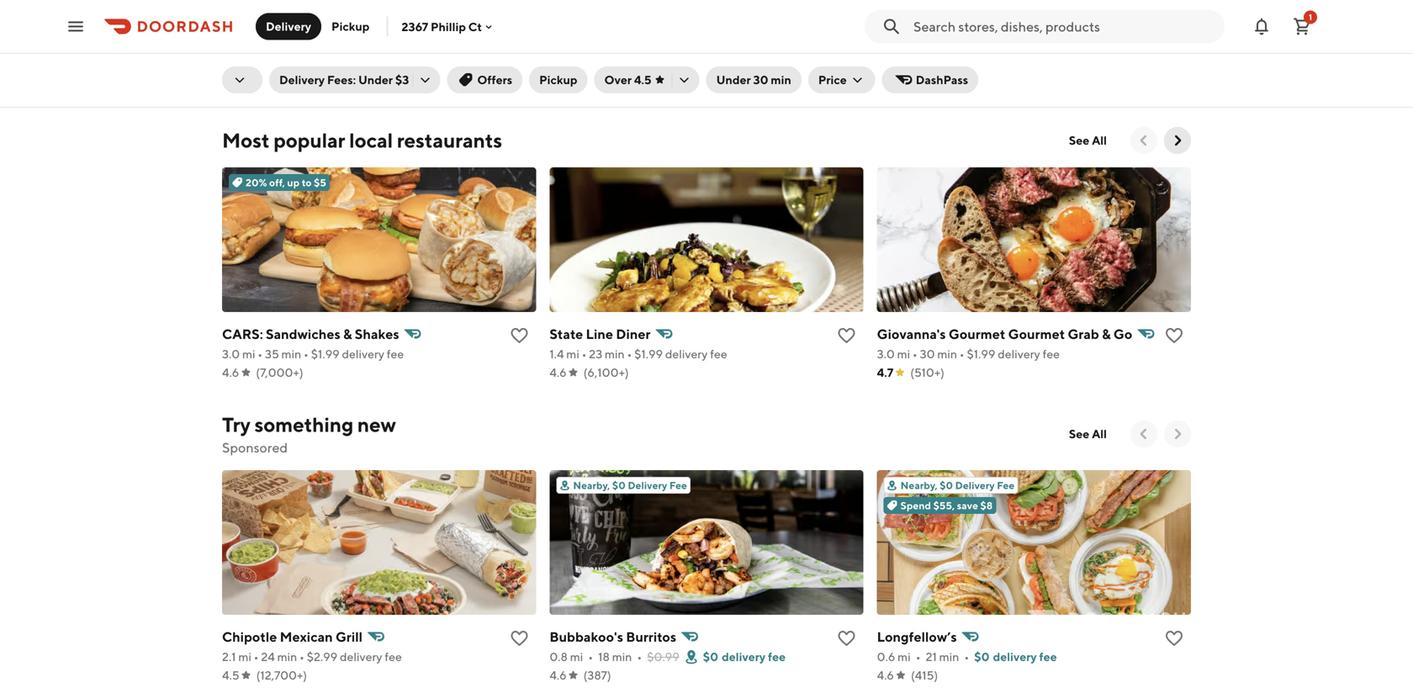 Task type: describe. For each thing, give the bounding box(es) containing it.
previous button of carousel image
[[1136, 426, 1153, 443]]

up
[[287, 177, 300, 188]]

diner
[[616, 326, 651, 342]]

offers
[[477, 73, 513, 87]]

1 nearby, from the left
[[573, 480, 610, 491]]

see all link for giovanna's gourmet gourmet grab & go
[[1059, 127, 1117, 154]]

chili's
[[877, 42, 916, 58]]

cars: sandwiches & shakes
[[222, 326, 399, 342]]

4.5 inside button
[[634, 73, 652, 87]]

27
[[919, 63, 932, 77]]

delivery for cars: sandwiches & shakes
[[342, 347, 384, 361]]

offers button
[[447, 66, 523, 93]]

under 30 min
[[716, 73, 792, 87]]

2.1 mi • 24 min • $2.99 delivery fee
[[222, 650, 402, 664]]

3.0 mi • 30 min • $1.99 delivery fee
[[877, 347, 1060, 361]]

Store search: begin typing to search for stores available on DoorDash text field
[[914, 17, 1215, 36]]

2367 phillip ct button
[[402, 20, 496, 33]]

min for giovanna's gourmet gourmet grab & go
[[938, 347, 957, 361]]

2367 phillip ct
[[402, 20, 482, 33]]

30 inside button
[[753, 73, 769, 87]]

chick-
[[222, 42, 265, 58]]

2.5
[[877, 63, 894, 77]]

over 4.5 button
[[594, 66, 700, 93]]

delivery fees: under $3
[[279, 73, 409, 87]]

previous button of carousel image
[[1136, 132, 1153, 149]]

see all link for longfellow's
[[1059, 421, 1117, 448]]

local
[[349, 128, 393, 152]]

fil-
[[265, 42, 283, 58]]

$3
[[395, 73, 409, 87]]

delivery for starbucks
[[665, 63, 708, 77]]

most popular local restaurants link
[[222, 127, 502, 154]]

20%
[[246, 177, 267, 188]]

click to add this store to your saved list image for chili's grill & bar
[[1164, 41, 1185, 61]]

under inside 'under 30 min' button
[[716, 73, 751, 87]]

min right 21
[[939, 650, 959, 664]]

$0 delivery fee
[[703, 650, 786, 664]]

(7,000+)
[[256, 366, 303, 379]]

state line diner
[[550, 326, 651, 342]]

$1.99 for state line diner
[[634, 347, 663, 361]]

go
[[1114, 326, 1133, 342]]

phillip
[[431, 20, 466, 33]]

& for grill
[[949, 42, 958, 58]]

2 gourmet from the left
[[1008, 326, 1065, 342]]

chipotle mexican grill
[[222, 629, 363, 645]]

click to add this store to your saved list image for a
[[509, 41, 529, 61]]

chipotle
[[222, 629, 277, 645]]

all for giovanna's gourmet gourmet grab & go
[[1092, 133, 1107, 147]]

chick-fil-a
[[222, 42, 292, 58]]

pickup for the bottom pickup button
[[539, 73, 578, 87]]

0.8 mi • 18 min •
[[550, 650, 642, 664]]

try something new sponsored
[[222, 413, 396, 456]]

fee for starbucks
[[710, 63, 727, 77]]

bubbakoo's
[[550, 629, 623, 645]]

sandwiches
[[266, 326, 341, 342]]

1.4 mi • 23 min • $1.99 delivery fee for state line diner
[[550, 347, 727, 361]]

$8
[[981, 500, 993, 512]]

$0.99
[[647, 650, 680, 664]]

3.0 for giovanna's gourmet gourmet grab & go
[[877, 347, 895, 361]]

fee for giovanna's gourmet gourmet grab & go
[[1043, 347, 1060, 361]]

fee for chipotle mexican grill
[[385, 650, 402, 664]]

1 under from the left
[[358, 73, 393, 87]]

min inside button
[[771, 73, 792, 87]]

giovanna's
[[877, 326, 946, 342]]

2 nearby, $0 delivery fee from the left
[[901, 480, 1015, 491]]

2.1
[[222, 650, 236, 664]]

cars:
[[222, 326, 263, 342]]

$1.99 for chili's grill & bar
[[964, 63, 992, 77]]

bar
[[960, 42, 982, 58]]

2 items, open order cart image
[[1292, 16, 1312, 37]]

delivery for giovanna's gourmet gourmet grab & go
[[998, 347, 1041, 361]]

ct
[[468, 20, 482, 33]]

(15,600+)
[[255, 81, 308, 95]]

new
[[358, 413, 396, 437]]

dashpass
[[916, 73, 968, 87]]

1 vertical spatial pickup button
[[529, 66, 588, 93]]

20% off, up to $5
[[246, 177, 326, 188]]

2 horizontal spatial &
[[1102, 326, 1111, 342]]

over 4.5
[[605, 73, 652, 87]]

1.4 for starbucks
[[550, 63, 564, 77]]

2 vertical spatial click to add this store to your saved list image
[[1164, 628, 1185, 649]]

fee for state line diner
[[710, 347, 727, 361]]

line
[[586, 326, 613, 342]]

longfellow's
[[877, 629, 957, 645]]

0.6 mi • 21 min • $0 delivery fee
[[877, 650, 1057, 664]]

chili's grill & bar
[[877, 42, 982, 58]]

see all for giovanna's gourmet gourmet grab & go
[[1069, 133, 1107, 147]]

mi for giovanna's gourmet gourmet grab & go
[[897, 347, 910, 361]]

most popular local restaurants
[[222, 128, 502, 152]]

fees:
[[327, 73, 356, 87]]

(415)
[[911, 668, 938, 682]]

grab
[[1068, 326, 1099, 342]]

shakes
[[355, 326, 399, 342]]

click to add this store to your saved list image for giovanna's gourmet gourmet grab & go
[[1164, 326, 1185, 346]]

see for longfellow's
[[1069, 427, 1090, 441]]

1 nearby, $0 delivery fee from the left
[[573, 480, 687, 491]]

$55,
[[934, 500, 955, 512]]

spend $55, save $8
[[901, 500, 993, 512]]

(387)
[[584, 668, 611, 682]]

fee for chick-fil-a
[[387, 63, 405, 77]]

something
[[255, 413, 354, 437]]

starbucks
[[550, 42, 612, 58]]

3.0 mi • 35 min • $1.99 delivery fee
[[222, 347, 404, 361]]

4.6 for bubbakoo's burritos
[[550, 668, 567, 682]]

min for state line diner
[[605, 347, 625, 361]]

(510+)
[[910, 366, 945, 379]]



Task type: locate. For each thing, give the bounding box(es) containing it.
&
[[949, 42, 958, 58], [343, 326, 352, 342], [1102, 326, 1111, 342]]

2.8
[[222, 63, 239, 77]]

delivery for chipotle mexican grill
[[340, 650, 382, 664]]

4.6 down 2.5
[[877, 81, 894, 95]]

(6,100+)
[[584, 366, 629, 379]]

price
[[818, 73, 847, 87]]

pickup down starbucks
[[539, 73, 578, 87]]

1 horizontal spatial 4.5
[[634, 73, 652, 87]]

1 horizontal spatial 3.0
[[877, 347, 895, 361]]

4.7 for chick-fil-a
[[222, 81, 239, 95]]

over
[[605, 73, 632, 87]]

giovanna's gourmet gourmet grab & go
[[877, 326, 1133, 342]]

$1.99 for starbucks
[[634, 63, 663, 77]]

1 3.0 from the left
[[222, 347, 240, 361]]

1 vertical spatial 1.4
[[550, 347, 564, 361]]

& left bar
[[949, 42, 958, 58]]

4.6 left (142)
[[550, 81, 567, 95]]

0 vertical spatial pickup button
[[321, 13, 380, 40]]

0 horizontal spatial 4.5
[[222, 668, 239, 682]]

1.4 mi • 23 min • $1.99 delivery fee up (142)
[[550, 63, 727, 77]]

0 horizontal spatial fee
[[670, 480, 687, 491]]

click to add this store to your saved list image
[[837, 41, 857, 61], [1164, 41, 1185, 61], [837, 326, 857, 346], [1164, 326, 1185, 346], [509, 628, 529, 649], [837, 628, 857, 649]]

see left previous button of carousel icon
[[1069, 427, 1090, 441]]

4.6 down state on the left of the page
[[550, 366, 567, 379]]

& left go
[[1102, 326, 1111, 342]]

23 for starbucks
[[589, 63, 603, 77]]

mi right "2.1"
[[238, 650, 251, 664]]

1 all from the top
[[1092, 133, 1107, 147]]

mi for chipotle mexican grill
[[238, 650, 251, 664]]

1 horizontal spatial grill
[[919, 42, 946, 58]]

min right 27
[[934, 63, 954, 77]]

4.6 for longfellow's
[[877, 668, 894, 682]]

pickup button up delivery fees: under $3
[[321, 13, 380, 40]]

$1.99 down diner
[[634, 347, 663, 361]]

grill up 2.1 mi • 24 min • $2.99 delivery fee
[[336, 629, 363, 645]]

0 vertical spatial see
[[1069, 133, 1090, 147]]

0 vertical spatial see all link
[[1059, 127, 1117, 154]]

most
[[222, 128, 270, 152]]

mi for starbucks
[[566, 63, 580, 77]]

4.6
[[550, 81, 567, 95], [877, 81, 894, 95], [222, 366, 239, 379], [550, 366, 567, 379], [550, 668, 567, 682], [877, 668, 894, 682]]

& for sandwiches
[[343, 326, 352, 342]]

2367
[[402, 20, 428, 33]]

30 up (510+)
[[920, 347, 935, 361]]

min left price at the top of the page
[[771, 73, 792, 87]]

$1.99 down bar
[[964, 63, 992, 77]]

popular
[[274, 128, 345, 152]]

0 horizontal spatial nearby,
[[573, 480, 610, 491]]

$1.99 down cars: sandwiches & shakes
[[311, 347, 340, 361]]

mi for state line diner
[[566, 347, 580, 361]]

under 30 min button
[[706, 66, 802, 93]]

see all link left previous button of carousel image
[[1059, 127, 1117, 154]]

$5
[[314, 177, 326, 188]]

4.6 for chili's grill & bar
[[877, 81, 894, 95]]

1 1.4 mi • 23 min • $1.99 delivery fee from the top
[[550, 63, 727, 77]]

mi down state on the left of the page
[[566, 347, 580, 361]]

2 nearby, from the left
[[901, 480, 938, 491]]

next button of carousel image
[[1169, 132, 1186, 149], [1169, 426, 1186, 443]]

see all for longfellow's
[[1069, 427, 1107, 441]]

click to add this store to your saved list image for bubbakoo's burritos
[[837, 628, 857, 649]]

to
[[302, 177, 312, 188]]

pickup for leftmost pickup button
[[332, 19, 370, 33]]

0 horizontal spatial &
[[343, 326, 352, 342]]

$1.99
[[634, 63, 663, 77], [964, 63, 992, 77], [311, 347, 340, 361], [634, 347, 663, 361], [967, 347, 996, 361]]

1 vertical spatial see all link
[[1059, 421, 1117, 448]]

2 3.0 from the left
[[877, 347, 895, 361]]

pickup
[[332, 19, 370, 33], [539, 73, 578, 87]]

mi for chick-fil-a
[[241, 63, 254, 77]]

see all left previous button of carousel icon
[[1069, 427, 1107, 441]]

0.8
[[550, 650, 568, 664]]

fee for cars: sandwiches & shakes
[[387, 347, 404, 361]]

1.4 for state line diner
[[550, 347, 564, 361]]

0 horizontal spatial 3.0
[[222, 347, 240, 361]]

0 vertical spatial click to add this store to your saved list image
[[509, 41, 529, 61]]

4.6 down 'cars:'
[[222, 366, 239, 379]]

1 vertical spatial $2.99
[[307, 650, 338, 664]]

4.5 down "2.1"
[[222, 668, 239, 682]]

next button of carousel image for giovanna's gourmet gourmet grab & go
[[1169, 132, 1186, 149]]

$2.99 for a
[[309, 63, 340, 77]]

1 vertical spatial 4.5
[[222, 668, 239, 682]]

gourmet left grab
[[1008, 326, 1065, 342]]

1 vertical spatial next button of carousel image
[[1169, 426, 1186, 443]]

grill up 27
[[919, 42, 946, 58]]

0 vertical spatial 30
[[753, 73, 769, 87]]

mi right 0.6
[[898, 650, 911, 664]]

a
[[283, 42, 292, 58]]

mi for chili's grill & bar
[[896, 63, 909, 77]]

2 1.4 mi • 23 min • $1.99 delivery fee from the top
[[550, 347, 727, 361]]

$1.99 for giovanna's gourmet gourmet grab & go
[[967, 347, 996, 361]]

4.6 for cars: sandwiches & shakes
[[222, 366, 239, 379]]

0 horizontal spatial pickup button
[[321, 13, 380, 40]]

30 left price at the top of the page
[[753, 73, 769, 87]]

4.7 down the 2.8
[[222, 81, 239, 95]]

0.6
[[877, 650, 895, 664]]

mi for cars: sandwiches & shakes
[[242, 347, 255, 361]]

1 vertical spatial see all
[[1069, 427, 1107, 441]]

$1.99 right the over
[[634, 63, 663, 77]]

try
[[222, 413, 251, 437]]

sponsored
[[222, 440, 288, 456]]

fee
[[670, 480, 687, 491], [997, 480, 1015, 491]]

3.0 down 'cars:'
[[222, 347, 240, 361]]

30
[[753, 73, 769, 87], [920, 347, 935, 361]]

2.5 mi • 27 min • $1.99 delivery fee
[[877, 63, 1057, 77]]

min up (510+)
[[938, 347, 957, 361]]

min for cars: sandwiches & shakes
[[281, 347, 301, 361]]

4.7 left (510+)
[[877, 366, 894, 379]]

1 horizontal spatial 30
[[920, 347, 935, 361]]

2 under from the left
[[716, 73, 751, 87]]

$1.99 down the giovanna's gourmet gourmet grab & go
[[967, 347, 996, 361]]

min for chick-fil-a
[[280, 63, 300, 77]]

2 23 from the top
[[589, 347, 603, 361]]

1 vertical spatial 1.4 mi • 23 min • $1.99 delivery fee
[[550, 347, 727, 361]]

1 horizontal spatial under
[[716, 73, 751, 87]]

3.0 for cars: sandwiches & shakes
[[222, 347, 240, 361]]

1 horizontal spatial pickup
[[539, 73, 578, 87]]

see all link left previous button of carousel icon
[[1059, 421, 1117, 448]]

0 vertical spatial 23
[[589, 63, 603, 77]]

23 for state line diner
[[589, 347, 603, 361]]

0 vertical spatial see all
[[1069, 133, 1107, 147]]

1 fee from the left
[[670, 480, 687, 491]]

delivery inside button
[[266, 19, 311, 33]]

(12,700+)
[[256, 668, 307, 682]]

(142)
[[584, 81, 610, 95]]

next button of carousel image for longfellow's
[[1169, 426, 1186, 443]]

all left previous button of carousel image
[[1092, 133, 1107, 147]]

0 vertical spatial next button of carousel image
[[1169, 132, 1186, 149]]

state
[[550, 326, 583, 342]]

nearby,
[[573, 480, 610, 491], [901, 480, 938, 491]]

0 horizontal spatial gourmet
[[949, 326, 1006, 342]]

1 vertical spatial grill
[[336, 629, 363, 645]]

24 up (12,700+)
[[261, 650, 275, 664]]

min for chili's grill & bar
[[934, 63, 954, 77]]

pickup button
[[321, 13, 380, 40], [529, 66, 588, 93]]

1 see all from the top
[[1069, 133, 1107, 147]]

gourmet
[[949, 326, 1006, 342], [1008, 326, 1065, 342]]

min for starbucks
[[605, 63, 625, 77]]

click to add this store to your saved list image
[[509, 41, 529, 61], [509, 326, 529, 346], [1164, 628, 1185, 649]]

spend
[[901, 500, 931, 512]]

18
[[598, 650, 610, 664]]

mi
[[241, 63, 254, 77], [566, 63, 580, 77], [896, 63, 909, 77], [242, 347, 255, 361], [566, 347, 580, 361], [897, 347, 910, 361], [238, 650, 251, 664], [570, 650, 583, 664], [898, 650, 911, 664]]

0 vertical spatial grill
[[919, 42, 946, 58]]

2 next button of carousel image from the top
[[1169, 426, 1186, 443]]

1.4 down starbucks
[[550, 63, 564, 77]]

21
[[926, 650, 937, 664]]

dashpass button
[[882, 66, 979, 93]]

24 for chipotle
[[261, 650, 275, 664]]

all
[[1092, 133, 1107, 147], [1092, 427, 1107, 441]]

off,
[[269, 177, 285, 188]]

& left shakes
[[343, 326, 352, 342]]

min right "18"
[[612, 650, 632, 664]]

see left previous button of carousel image
[[1069, 133, 1090, 147]]

0 vertical spatial 24
[[264, 63, 277, 77]]

next button of carousel image right previous button of carousel image
[[1169, 132, 1186, 149]]

24
[[264, 63, 277, 77], [261, 650, 275, 664]]

min up (6,100+)
[[605, 347, 625, 361]]

delivery for chick-fil-a
[[342, 63, 385, 77]]

save
[[957, 500, 978, 512]]

see all link
[[1059, 127, 1117, 154], [1059, 421, 1117, 448]]

0 horizontal spatial nearby, $0 delivery fee
[[573, 480, 687, 491]]

click to add this store to your saved list image for state line diner
[[837, 326, 857, 346]]

4.5 right the over
[[634, 73, 652, 87]]

min for chipotle mexican grill
[[277, 650, 297, 664]]

0 vertical spatial pickup
[[332, 19, 370, 33]]

mi down 'cars:'
[[242, 347, 255, 361]]

burritos
[[626, 629, 677, 645]]

2.8 mi • 24 min • $2.99 delivery fee
[[222, 63, 405, 77]]

0 vertical spatial 4.5
[[634, 73, 652, 87]]

1 button
[[1286, 10, 1319, 43]]

24 for chick-
[[264, 63, 277, 77]]

mi right "0.8"
[[570, 650, 583, 664]]

4.6 down "0.8"
[[550, 668, 567, 682]]

min up (12,700+)
[[277, 650, 297, 664]]

4.5
[[634, 73, 652, 87], [222, 668, 239, 682]]

1 vertical spatial all
[[1092, 427, 1107, 441]]

mi right the 2.8
[[241, 63, 254, 77]]

1 1.4 from the top
[[550, 63, 564, 77]]

bubbakoo's burritos
[[550, 629, 677, 645]]

2 1.4 from the top
[[550, 347, 564, 361]]

1 horizontal spatial nearby, $0 delivery fee
[[901, 480, 1015, 491]]

open menu image
[[66, 16, 86, 37]]

23 down line
[[589, 347, 603, 361]]

1
[[1309, 12, 1312, 22]]

4.6 down 0.6
[[877, 668, 894, 682]]

click to add this store to your saved list image for chipotle mexican grill
[[509, 628, 529, 649]]

mexican
[[280, 629, 333, 645]]

delivery for chili's grill & bar
[[995, 63, 1037, 77]]

1 see from the top
[[1069, 133, 1090, 147]]

click to add this store to your saved list image for &
[[509, 326, 529, 346]]

min down a on the left of the page
[[280, 63, 300, 77]]

1 vertical spatial 4.7
[[877, 366, 894, 379]]

gourmet up 3.0 mi • 30 min • $1.99 delivery fee
[[949, 326, 1006, 342]]

2 see all link from the top
[[1059, 421, 1117, 448]]

2 fee from the left
[[997, 480, 1015, 491]]

1 vertical spatial 24
[[261, 650, 275, 664]]

(6,600+)
[[911, 81, 959, 95]]

restaurants
[[397, 128, 502, 152]]

4.6 for state line diner
[[550, 366, 567, 379]]

$2.99
[[309, 63, 340, 77], [307, 650, 338, 664]]

all for longfellow's
[[1092, 427, 1107, 441]]

3.0 down giovanna's
[[877, 347, 895, 361]]

1 horizontal spatial nearby,
[[901, 480, 938, 491]]

0 vertical spatial all
[[1092, 133, 1107, 147]]

0 horizontal spatial 30
[[753, 73, 769, 87]]

1.4 mi • 23 min • $1.99 delivery fee
[[550, 63, 727, 77], [550, 347, 727, 361]]

0 horizontal spatial under
[[358, 73, 393, 87]]

0 horizontal spatial pickup
[[332, 19, 370, 33]]

$1.99 for cars: sandwiches & shakes
[[311, 347, 340, 361]]

0 vertical spatial 4.7
[[222, 81, 239, 95]]

fee for chili's grill & bar
[[1039, 63, 1057, 77]]

1 vertical spatial click to add this store to your saved list image
[[509, 326, 529, 346]]

min right "35"
[[281, 347, 301, 361]]

click to add this store to your saved list image for starbucks
[[837, 41, 857, 61]]

mi down giovanna's
[[897, 347, 910, 361]]

1 vertical spatial see
[[1069, 427, 1090, 441]]

see all left previous button of carousel image
[[1069, 133, 1107, 147]]

2 all from the top
[[1092, 427, 1107, 441]]

mi right 2.5
[[896, 63, 909, 77]]

delivery for state line diner
[[665, 347, 708, 361]]

1 horizontal spatial 4.7
[[877, 366, 894, 379]]

4.7
[[222, 81, 239, 95], [877, 366, 894, 379]]

1.4 down state on the left of the page
[[550, 347, 564, 361]]

all left previous button of carousel icon
[[1092, 427, 1107, 441]]

1 gourmet from the left
[[949, 326, 1006, 342]]

see
[[1069, 133, 1090, 147], [1069, 427, 1090, 441]]

1 vertical spatial 23
[[589, 347, 603, 361]]

1 next button of carousel image from the top
[[1169, 132, 1186, 149]]

delivery
[[342, 63, 385, 77], [665, 63, 708, 77], [995, 63, 1037, 77], [342, 347, 384, 361], [665, 347, 708, 361], [998, 347, 1041, 361], [340, 650, 382, 664], [722, 650, 766, 664], [993, 650, 1037, 664]]

0 horizontal spatial 4.7
[[222, 81, 239, 95]]

1 horizontal spatial fee
[[997, 480, 1015, 491]]

1 horizontal spatial gourmet
[[1008, 326, 1065, 342]]

notification bell image
[[1252, 16, 1272, 37]]

23 up (142)
[[589, 63, 603, 77]]

see for giovanna's gourmet gourmet grab & go
[[1069, 133, 1090, 147]]

price button
[[808, 66, 876, 93]]

delivery button
[[256, 13, 321, 40]]

1 see all link from the top
[[1059, 127, 1117, 154]]

next button of carousel image right previous button of carousel icon
[[1169, 426, 1186, 443]]

pickup button down starbucks
[[529, 66, 588, 93]]

$2.99 for grill
[[307, 650, 338, 664]]

4.7 for giovanna's gourmet gourmet grab & go
[[877, 366, 894, 379]]

2 see all from the top
[[1069, 427, 1107, 441]]

3.0
[[222, 347, 240, 361], [877, 347, 895, 361]]

0 horizontal spatial grill
[[336, 629, 363, 645]]

1 horizontal spatial pickup button
[[529, 66, 588, 93]]

35
[[265, 347, 279, 361]]

23
[[589, 63, 603, 77], [589, 347, 603, 361]]

1 23 from the top
[[589, 63, 603, 77]]

0 vertical spatial 1.4
[[550, 63, 564, 77]]

see all
[[1069, 133, 1107, 147], [1069, 427, 1107, 441]]

24 down fil-
[[264, 63, 277, 77]]

2 see from the top
[[1069, 427, 1090, 441]]

pickup up delivery fees: under $3
[[332, 19, 370, 33]]

•
[[256, 63, 261, 77], [302, 63, 307, 77], [582, 63, 587, 77], [627, 63, 632, 77], [912, 63, 917, 77], [956, 63, 961, 77], [258, 347, 263, 361], [304, 347, 309, 361], [582, 347, 587, 361], [627, 347, 632, 361], [913, 347, 918, 361], [960, 347, 965, 361], [254, 650, 259, 664], [300, 650, 305, 664], [588, 650, 593, 664], [637, 650, 642, 664], [916, 650, 921, 664], [964, 650, 969, 664]]

1 vertical spatial pickup
[[539, 73, 578, 87]]

1 vertical spatial 30
[[920, 347, 935, 361]]

min up (142)
[[605, 63, 625, 77]]

0 vertical spatial 1.4 mi • 23 min • $1.99 delivery fee
[[550, 63, 727, 77]]

1 horizontal spatial &
[[949, 42, 958, 58]]

4.6 for starbucks
[[550, 81, 567, 95]]

mi down starbucks
[[566, 63, 580, 77]]

0 vertical spatial $2.99
[[309, 63, 340, 77]]

1.4 mi • 23 min • $1.99 delivery fee for starbucks
[[550, 63, 727, 77]]

1.4 mi • 23 min • $1.99 delivery fee down diner
[[550, 347, 727, 361]]



Task type: vqa. For each thing, say whether or not it's contained in the screenshot.
first the Gourmet from right
yes



